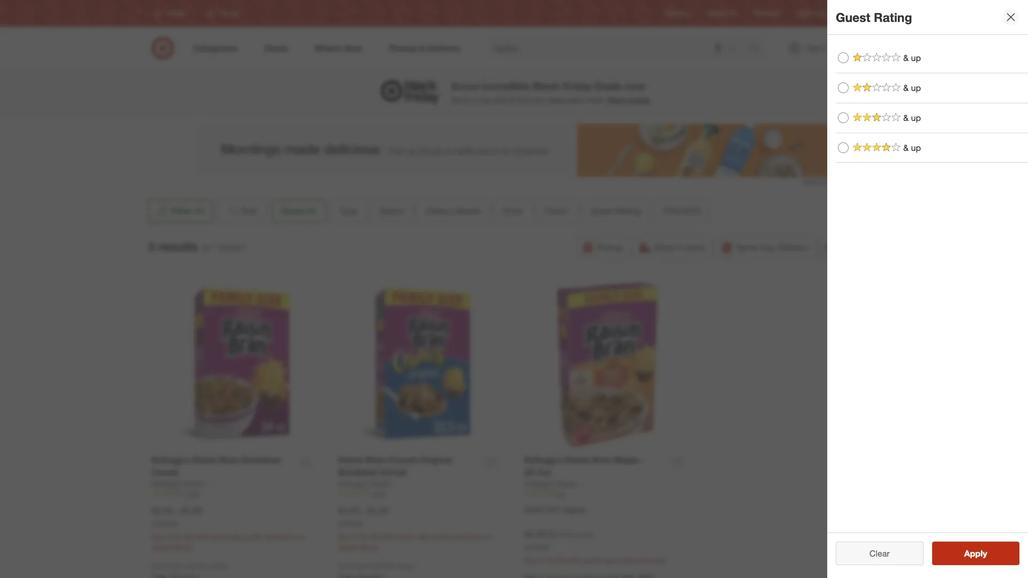 Task type: describe. For each thing, give the bounding box(es) containing it.
start
[[607, 95, 625, 104]]

2 up from the top
[[911, 82, 921, 93]]

22.1oz
[[525, 467, 551, 478]]

select for breakfast
[[338, 543, 358, 552]]

for inside 3 results for "raisins"
[[202, 242, 212, 253]]

cereal inside kellogg's raisin bran breakfast cereal
[[152, 467, 178, 478]]

ad
[[729, 9, 737, 17]]

search button
[[746, 36, 772, 62]]

4 up from the top
[[911, 142, 921, 153]]

find
[[850, 9, 862, 17]]

day inside $5.29 ( $0.24 /ounce ) at pinole buy 2 for $9 with same-day order services
[[604, 556, 616, 565]]

breakfast inside raisin bran crunch original breakfast cereal
[[338, 467, 377, 478]]

2 & up from the top
[[903, 82, 921, 93]]

(1) for filter (1)
[[194, 206, 204, 216]]

1 & up from the top
[[903, 52, 921, 63]]

sort button
[[217, 199, 267, 223]]

- inside kellogg's raisin bran maple - 22.1oz
[[641, 455, 645, 465]]

cereal inside raisin bran crunch original breakfast cereal
[[380, 467, 406, 478]]

advertisement region
[[193, 124, 835, 177]]

pickup
[[597, 242, 623, 253]]

clear button
[[836, 542, 923, 565]]

kellogg's raisin bran breakfast cereal link
[[152, 454, 292, 479]]

only ships with $35 orders for cereal
[[152, 562, 228, 570]]

new
[[531, 95, 545, 104]]

guest rating button
[[581, 199, 649, 223]]

same- inside $5.29 ( $0.24 /ounce ) at pinole buy 2 for $9 with same-day order services
[[583, 556, 604, 565]]

price button
[[494, 199, 531, 223]]

original
[[420, 455, 452, 465]]

& up radio
[[838, 113, 849, 123]]

0 horizontal spatial deals
[[281, 206, 304, 216]]

3 & up from the top
[[903, 112, 921, 123]]

order for raisin bran crunch original breakfast cereal
[[432, 532, 450, 541]]

guest rating dialog
[[827, 0, 1028, 578]]

saving
[[627, 95, 650, 104]]

2 inside $5.29 ( $0.24 /ounce ) at pinole buy 2 for $9 with same-day order services
[[540, 556, 544, 565]]

59
[[558, 490, 565, 498]]

bran inside kellogg's raisin bran breakfast cereal
[[220, 455, 239, 465]]

buy inside $5.29 ( $0.24 /ounce ) at pinole buy 2 for $9 with same-day order services
[[525, 556, 538, 565]]

only for breakfast
[[338, 562, 351, 570]]

kellogg's raisin bran breakfast cereal
[[152, 455, 281, 478]]

same
[[736, 242, 758, 253]]

deals
[[547, 95, 565, 104]]

save
[[451, 95, 467, 104]]

shop
[[654, 242, 674, 253]]

find stores
[[850, 9, 882, 17]]

clear
[[870, 548, 890, 559]]

sponsored
[[804, 178, 835, 186]]

flavor button
[[536, 199, 577, 223]]

filter (1)
[[171, 206, 204, 216]]

raisin inside kellogg's raisin bran breakfast cereal
[[192, 455, 217, 465]]

registry
[[666, 9, 689, 17]]

raisin inside kellogg's raisin bran maple - 22.1oz
[[565, 455, 590, 465]]

same day delivery button
[[716, 236, 815, 259]]

/ounce
[[568, 530, 591, 539]]

in
[[676, 242, 683, 253]]

redcard link
[[754, 9, 780, 18]]

brand
[[380, 206, 403, 216]]

on for kellogg's raisin bran breakfast cereal
[[296, 532, 304, 541]]

3 & up radio from the top
[[838, 142, 849, 153]]

bran inside raisin bran crunch original breakfast cereal
[[366, 455, 385, 465]]

kellogg's raisin bran for kellogg's raisin bran breakfast cereal
[[152, 479, 223, 488]]

$5.29 ( $0.24 /ounce ) at pinole buy 2 for $9 with same-day order services
[[525, 529, 666, 565]]

kellogg's raisin bran for kellogg's raisin bran maple - 22.1oz
[[525, 479, 595, 488]]

breakfast inside kellogg's raisin bran breakfast cereal
[[241, 455, 281, 465]]

dietary needs
[[425, 206, 480, 216]]

at inside $5.29 ( $0.24 /ounce ) at pinole buy 2 for $9 with same-day order services
[[525, 543, 530, 551]]

same day delivery
[[736, 242, 808, 253]]

raisin bran crunch original breakfast cereal link
[[338, 454, 478, 479]]

rating inside guest rating dialog
[[874, 9, 912, 24]]

filter
[[171, 206, 192, 216]]

price
[[503, 206, 522, 216]]

$4.29 - $5.29 at pinole buy 2 for $9 with same-day order services on select items for crunch
[[338, 505, 490, 552]]

crunch
[[388, 455, 418, 465]]

3 results for "raisins"
[[148, 239, 246, 254]]

kellogg's for kellogg's raisin bran maple - 22.1oz
[[525, 479, 555, 488]]

shop in store
[[654, 242, 705, 253]]

delivery
[[778, 242, 808, 253]]

- for raisin bran crunch original breakfast cereal
[[361, 505, 365, 516]]

3
[[148, 239, 155, 254]]

1 up from the top
[[911, 52, 921, 63]]

filter (1) button
[[148, 199, 213, 223]]

$9 for breakfast
[[371, 532, 378, 541]]

pinole inside $5.29 ( $0.24 /ounce ) at pinole buy 2 for $9 with same-day order services
[[532, 543, 549, 551]]

with inside $5.29 ( $0.24 /ounce ) at pinole buy 2 for $9 with same-day order services
[[567, 556, 581, 565]]

guest inside guest rating dialog
[[836, 9, 871, 24]]

friday
[[562, 80, 592, 92]]

needs
[[455, 206, 480, 216]]

- for kellogg's raisin bran breakfast cereal
[[175, 505, 178, 516]]

bran down raisin bran crunch original breakfast cereal
[[393, 479, 409, 488]]

pinole for cereal
[[159, 520, 177, 528]]

buy for breakfast
[[338, 532, 351, 541]]

pinole for breakfast
[[345, 520, 363, 528]]

target circle
[[797, 9, 833, 17]]

items for cereal
[[174, 543, 192, 552]]

at for kellogg's raisin bran breakfast cereal
[[152, 520, 157, 528]]

kellogg's inside kellogg's raisin bran maple - 22.1oz
[[525, 455, 562, 465]]

kellogg's for raisin bran crunch original breakfast cereal
[[338, 479, 369, 488]]

What can we help you find? suggestions appear below search field
[[487, 36, 753, 60]]

score incredible black friday deals now save on top gifts & find new deals each week. start saving
[[451, 80, 650, 104]]

results
[[158, 239, 198, 254]]

apply button
[[932, 542, 1020, 565]]

kellogg's raisin bran link for kellogg's raisin bran breakfast cereal
[[152, 479, 223, 489]]

sort
[[241, 206, 258, 216]]

weekly ad link
[[707, 9, 737, 18]]

weekly ad
[[707, 9, 737, 17]]

store
[[685, 242, 705, 253]]

now
[[625, 80, 645, 92]]

59 link
[[525, 489, 690, 499]]

registry link
[[666, 9, 689, 18]]

circle
[[816, 9, 833, 17]]

ebt
[[547, 505, 561, 515]]

services for raisin bran crunch original breakfast cereal
[[452, 532, 480, 541]]



Task type: vqa. For each thing, say whether or not it's contained in the screenshot.
purchased within the $30.00 When purchased online
no



Task type: locate. For each thing, give the bounding box(es) containing it.
2 horizontal spatial day
[[604, 556, 616, 565]]

1 horizontal spatial buy
[[338, 532, 351, 541]]

1 horizontal spatial deals
[[595, 80, 622, 92]]

(1) right filter
[[194, 206, 204, 216]]

snap
[[525, 505, 545, 515]]

1 horizontal spatial rating
[[874, 9, 912, 24]]

2 $4.29 from the left
[[338, 505, 359, 516]]

2 only from the left
[[338, 562, 351, 570]]

(1) for deals (1)
[[306, 206, 316, 216]]

$0.24
[[550, 530, 568, 539]]

0 vertical spatial breakfast
[[241, 455, 281, 465]]

stores
[[864, 9, 882, 17]]

2 ships from the left
[[353, 562, 368, 570]]

$9 down '$0.24'
[[557, 556, 565, 565]]

ships for cereal
[[167, 562, 182, 570]]

1 kellogg's raisin bran link from the left
[[152, 479, 223, 489]]

only ships with $35 orders
[[152, 562, 228, 570], [338, 562, 414, 570]]

guest inside guest rating button
[[590, 206, 613, 216]]

guest rating right circle
[[836, 9, 912, 24]]

eligible
[[563, 505, 586, 515]]

1 vertical spatial deals
[[281, 206, 304, 216]]

$5.29 left ( at the bottom right of page
[[525, 529, 545, 540]]

0 horizontal spatial 2
[[167, 532, 171, 541]]

type
[[339, 206, 357, 216]]

services inside $5.29 ( $0.24 /ounce ) at pinole buy 2 for $9 with same-day order services
[[638, 556, 666, 565]]

guest up pickup button
[[590, 206, 613, 216]]

type button
[[330, 199, 366, 223]]

$9 down 1345
[[184, 532, 192, 541]]

1 horizontal spatial only
[[338, 562, 351, 570]]

2 horizontal spatial pinole
[[532, 543, 549, 551]]

1 vertical spatial guest rating
[[590, 206, 640, 216]]

search
[[746, 44, 772, 54]]

1 horizontal spatial $35
[[384, 562, 394, 570]]

1 horizontal spatial same-
[[396, 532, 418, 541]]

1283
[[371, 490, 386, 498]]

$35
[[197, 562, 208, 570], [384, 562, 394, 570]]

rating up pickup
[[616, 206, 640, 216]]

raisin bran crunch original breakfast cereal
[[338, 455, 452, 478]]

select for cereal
[[152, 543, 172, 552]]

on for raisin bran crunch original breakfast cereal
[[482, 532, 490, 541]]

0 horizontal spatial cereal
[[152, 467, 178, 478]]

0 horizontal spatial buy
[[152, 532, 165, 541]]

for inside $5.29 ( $0.24 /ounce ) at pinole buy 2 for $9 with same-day order services
[[546, 556, 555, 565]]

on inside score incredible black friday deals now save on top gifts & find new deals each week. start saving
[[470, 95, 478, 104]]

kellogg's raisin bran link for raisin bran crunch original breakfast cereal
[[338, 479, 409, 489]]

2 horizontal spatial 2
[[540, 556, 544, 565]]

score
[[451, 80, 479, 92]]

2 horizontal spatial buy
[[525, 556, 538, 565]]

kellogg's raisin bran up 59
[[525, 479, 595, 488]]

2 kellogg's raisin bran from the left
[[338, 479, 409, 488]]

"raisins"
[[215, 242, 246, 253]]

rating right find on the right of page
[[874, 9, 912, 24]]

$4.29 - $5.29 at pinole buy 2 for $9 with same-day order services on select items for bran
[[152, 505, 304, 552]]

bran left "crunch"
[[366, 455, 385, 465]]

0 vertical spatial guest rating
[[836, 9, 912, 24]]

kellogg's raisin bran link up 1283
[[338, 479, 409, 489]]

$4.29 - $5.29 at pinole buy 2 for $9 with same-day order services on select items down 1283 link
[[338, 505, 490, 552]]

0 horizontal spatial at
[[152, 520, 157, 528]]

0 horizontal spatial on
[[296, 532, 304, 541]]

guest rating
[[836, 9, 912, 24], [590, 206, 640, 216]]

1 horizontal spatial orders
[[396, 562, 414, 570]]

3 up from the top
[[911, 112, 921, 123]]

0 horizontal spatial rating
[[616, 206, 640, 216]]

1 horizontal spatial ships
[[353, 562, 368, 570]]

1 vertical spatial breakfast
[[338, 467, 377, 478]]

maple
[[614, 455, 639, 465]]

deals inside score incredible black friday deals now save on top gifts & find new deals each week. start saving
[[595, 80, 622, 92]]

(1)
[[194, 206, 204, 216], [306, 206, 316, 216]]

2 horizontal spatial kellogg's raisin bran
[[525, 479, 595, 488]]

1 horizontal spatial only ships with $35 orders
[[338, 562, 414, 570]]

bran up 1345 'link'
[[220, 455, 239, 465]]

1 horizontal spatial guest rating
[[836, 9, 912, 24]]

2 horizontal spatial order
[[618, 556, 636, 565]]

2 $4.29 - $5.29 at pinole buy 2 for $9 with same-day order services on select items from the left
[[338, 505, 490, 552]]

find
[[517, 95, 529, 104]]

same- down 1345 'link'
[[210, 532, 231, 541]]

& inside score incredible black friday deals now save on top gifts & find new deals each week. start saving
[[510, 95, 515, 104]]

0 horizontal spatial day
[[231, 532, 243, 541]]

1 horizontal spatial guest
[[836, 9, 871, 24]]

kellogg's down raisin bran crunch original breakfast cereal
[[338, 479, 369, 488]]

kellogg's raisin bran link for kellogg's raisin bran maple - 22.1oz
[[525, 479, 595, 489]]

items for breakfast
[[360, 543, 379, 552]]

$9 inside $5.29 ( $0.24 /ounce ) at pinole buy 2 for $9 with same-day order services
[[557, 556, 565, 565]]

$35 for breakfast
[[384, 562, 394, 570]]

1 horizontal spatial kellogg's raisin bran
[[338, 479, 409, 488]]

1 horizontal spatial $4.29
[[338, 505, 359, 516]]

pinole
[[159, 520, 177, 528], [345, 520, 363, 528], [532, 543, 549, 551]]

1 horizontal spatial breakfast
[[338, 467, 377, 478]]

1 kellogg's raisin bran from the left
[[152, 479, 223, 488]]

0 horizontal spatial $4.29
[[152, 505, 173, 516]]

2 & up radio from the top
[[838, 83, 849, 93]]

kellogg's raisin bran up 1283
[[338, 479, 409, 488]]

kellogg's raisin bran maple - 22.1oz
[[525, 455, 645, 478]]

guest rating inside button
[[590, 206, 640, 216]]

1 horizontal spatial order
[[432, 532, 450, 541]]

$5.29 inside $5.29 ( $0.24 /ounce ) at pinole buy 2 for $9 with same-day order services
[[525, 529, 545, 540]]

(1) left type button
[[306, 206, 316, 216]]

orders for cereal
[[209, 562, 228, 570]]

)
[[591, 530, 593, 539]]

2 select from the left
[[338, 543, 358, 552]]

fpo/apo
[[663, 206, 700, 216]]

1 ships from the left
[[167, 562, 182, 570]]

2
[[167, 532, 171, 541], [353, 532, 357, 541], [540, 556, 544, 565]]

2 for breakfast
[[353, 532, 357, 541]]

day
[[760, 242, 775, 253]]

target circle link
[[797, 9, 833, 18]]

kellogg's up '22.1oz'
[[525, 455, 562, 465]]

buy for cereal
[[152, 532, 165, 541]]

kellogg's raisin bran breakfast cereal image
[[152, 283, 317, 448], [152, 283, 317, 448]]

1345 link
[[152, 489, 317, 499]]

(1) inside button
[[194, 206, 204, 216]]

0 horizontal spatial -
[[175, 505, 178, 516]]

0 horizontal spatial $9
[[184, 532, 192, 541]]

2 $35 from the left
[[384, 562, 394, 570]]

bran left the maple
[[592, 455, 612, 465]]

$9 for cereal
[[184, 532, 192, 541]]

with
[[194, 532, 208, 541], [381, 532, 394, 541], [567, 556, 581, 565], [184, 562, 196, 570], [370, 562, 382, 570]]

$5.29 down 1345
[[181, 505, 202, 516]]

order
[[246, 532, 263, 541], [432, 532, 450, 541], [618, 556, 636, 565]]

same- for breakfast
[[396, 532, 418, 541]]

1 horizontal spatial kellogg's raisin bran link
[[338, 479, 409, 489]]

black
[[533, 80, 560, 92]]

2 horizontal spatial services
[[638, 556, 666, 565]]

1 horizontal spatial services
[[452, 532, 480, 541]]

guest right circle
[[836, 9, 871, 24]]

same- down 1283 link
[[396, 532, 418, 541]]

flavor
[[545, 206, 568, 216]]

kellogg's raisin bran maple - 22.1oz image
[[525, 283, 690, 448], [525, 283, 690, 448]]

1 horizontal spatial $4.29 - $5.29 at pinole buy 2 for $9 with same-day order services on select items
[[338, 505, 490, 552]]

0 vertical spatial & up radio
[[838, 53, 849, 63]]

1 $35 from the left
[[197, 562, 208, 570]]

kellogg's raisin bran
[[152, 479, 223, 488], [338, 479, 409, 488], [525, 479, 595, 488]]

$5.29 for breakfast
[[367, 505, 388, 516]]

0 horizontal spatial items
[[174, 543, 192, 552]]

deals (1)
[[281, 206, 316, 216]]

0 horizontal spatial $35
[[197, 562, 208, 570]]

bran down kellogg's raisin bran maple - 22.1oz
[[580, 479, 595, 488]]

0 vertical spatial guest
[[836, 9, 871, 24]]

cereal
[[152, 467, 178, 478], [380, 467, 406, 478]]

find stores link
[[850, 9, 882, 18]]

$4.29 - $5.29 at pinole buy 2 for $9 with same-day order services on select items down 1345 'link'
[[152, 505, 304, 552]]

breakfast up 1283
[[338, 467, 377, 478]]

services for kellogg's raisin bran breakfast cereal
[[266, 532, 293, 541]]

kellogg's raisin bran up 1345
[[152, 479, 223, 488]]

each
[[567, 95, 584, 104]]

orders for breakfast
[[396, 562, 414, 570]]

1 only from the left
[[152, 562, 165, 570]]

order for kellogg's raisin bran breakfast cereal
[[246, 532, 263, 541]]

2 horizontal spatial kellogg's raisin bran link
[[525, 479, 595, 489]]

rating inside guest rating button
[[616, 206, 640, 216]]

0 vertical spatial rating
[[874, 9, 912, 24]]

incredible
[[482, 80, 530, 92]]

2 horizontal spatial -
[[641, 455, 645, 465]]

kellogg's raisin bran maple - 22.1oz link
[[525, 454, 665, 479]]

kellogg's raisin bran link up 1345
[[152, 479, 223, 489]]

day for kellogg's raisin bran breakfast cereal
[[231, 532, 243, 541]]

$9 down 1283
[[371, 532, 378, 541]]

fpo/apo button
[[654, 199, 709, 223]]

0 horizontal spatial ships
[[167, 562, 182, 570]]

-
[[641, 455, 645, 465], [175, 505, 178, 516], [361, 505, 365, 516]]

day for raisin bran crunch original breakfast cereal
[[418, 532, 430, 541]]

2 kellogg's raisin bran link from the left
[[338, 479, 409, 489]]

deals right sort
[[281, 206, 304, 216]]

1 cereal from the left
[[152, 467, 178, 478]]

select
[[152, 543, 172, 552], [338, 543, 358, 552]]

only for cereal
[[152, 562, 165, 570]]

kellogg's down '22.1oz'
[[525, 479, 555, 488]]

0 horizontal spatial $5.29
[[181, 505, 202, 516]]

order inside $5.29 ( $0.24 /ounce ) at pinole buy 2 for $9 with same-day order services
[[618, 556, 636, 565]]

ships for breakfast
[[353, 562, 368, 570]]

bran down kellogg's raisin bran breakfast cereal
[[207, 479, 223, 488]]

1345
[[185, 490, 199, 498]]

kellogg's up 1345
[[152, 455, 190, 465]]

1 & up radio from the top
[[838, 53, 849, 63]]

1 vertical spatial rating
[[616, 206, 640, 216]]

1 (1) from the left
[[194, 206, 204, 216]]

2 only ships with $35 orders from the left
[[338, 562, 414, 570]]

0 horizontal spatial only ships with $35 orders
[[152, 562, 228, 570]]

0 horizontal spatial kellogg's raisin bran
[[152, 479, 223, 488]]

kellogg's inside kellogg's raisin bran breakfast cereal
[[152, 455, 190, 465]]

target
[[797, 9, 814, 17]]

0 horizontal spatial select
[[152, 543, 172, 552]]

0 horizontal spatial guest
[[590, 206, 613, 216]]

0 horizontal spatial breakfast
[[241, 455, 281, 465]]

1 horizontal spatial day
[[418, 532, 430, 541]]

bran
[[220, 455, 239, 465], [366, 455, 385, 465], [592, 455, 612, 465], [207, 479, 223, 488], [393, 479, 409, 488], [580, 479, 595, 488]]

1 vertical spatial guest
[[590, 206, 613, 216]]

apply
[[964, 548, 987, 559]]

1283 link
[[338, 489, 504, 499]]

1 horizontal spatial 2
[[353, 532, 357, 541]]

kellogg's for kellogg's raisin bran breakfast cereal
[[152, 479, 182, 488]]

1 horizontal spatial (1)
[[306, 206, 316, 216]]

1 $4.29 - $5.29 at pinole buy 2 for $9 with same-day order services on select items from the left
[[152, 505, 304, 552]]

1 vertical spatial & up radio
[[838, 83, 849, 93]]

1 orders from the left
[[209, 562, 228, 570]]

breakfast up 1345 'link'
[[241, 455, 281, 465]]

rating
[[874, 9, 912, 24], [616, 206, 640, 216]]

at for raisin bran crunch original breakfast cereal
[[338, 520, 344, 528]]

1 horizontal spatial pinole
[[345, 520, 363, 528]]

pickup button
[[577, 236, 630, 259]]

1 select from the left
[[152, 543, 172, 552]]

0 horizontal spatial order
[[246, 532, 263, 541]]

2 horizontal spatial at
[[525, 543, 530, 551]]

1 horizontal spatial $5.29
[[367, 505, 388, 516]]

deals
[[595, 80, 622, 92], [281, 206, 304, 216]]

1 horizontal spatial -
[[361, 505, 365, 516]]

shop in store button
[[634, 236, 712, 259]]

$5.29 for cereal
[[181, 505, 202, 516]]

same-
[[210, 532, 231, 541], [396, 532, 418, 541], [583, 556, 604, 565]]

kellogg's down kellogg's raisin bran breakfast cereal
[[152, 479, 182, 488]]

$5.29 down 1283
[[367, 505, 388, 516]]

0 horizontal spatial services
[[266, 532, 293, 541]]

1 horizontal spatial $9
[[371, 532, 378, 541]]

kellogg's raisin bran for raisin bran crunch original breakfast cereal
[[338, 479, 409, 488]]

2 horizontal spatial same-
[[583, 556, 604, 565]]

3 kellogg's raisin bran link from the left
[[525, 479, 595, 489]]

dietary
[[425, 206, 453, 216]]

2 horizontal spatial $5.29
[[525, 529, 545, 540]]

1 $4.29 from the left
[[152, 505, 173, 516]]

gifts
[[493, 95, 508, 104]]

3 kellogg's raisin bran from the left
[[525, 479, 595, 488]]

1 horizontal spatial select
[[338, 543, 358, 552]]

1 items from the left
[[174, 543, 192, 552]]

raisin bran crunch original breakfast cereal image
[[338, 283, 504, 448], [338, 283, 504, 448]]

4 & up from the top
[[903, 142, 921, 153]]

breakfast
[[241, 455, 281, 465], [338, 467, 377, 478]]

2 for cereal
[[167, 532, 171, 541]]

for
[[202, 242, 212, 253], [173, 532, 182, 541], [360, 532, 369, 541], [546, 556, 555, 565]]

same- down the )
[[583, 556, 604, 565]]

$4.29 - $5.29 at pinole buy 2 for $9 with same-day order services on select items
[[152, 505, 304, 552], [338, 505, 490, 552]]

(
[[548, 530, 550, 539]]

2 vertical spatial & up radio
[[838, 142, 849, 153]]

guest rating up pickup
[[590, 206, 640, 216]]

guest
[[836, 9, 871, 24], [590, 206, 613, 216]]

0 vertical spatial deals
[[595, 80, 622, 92]]

$4.29 for kellogg's raisin bran breakfast cereal
[[152, 505, 173, 516]]

1 only ships with $35 orders from the left
[[152, 562, 228, 570]]

2 items from the left
[[360, 543, 379, 552]]

up
[[911, 52, 921, 63], [911, 82, 921, 93], [911, 112, 921, 123], [911, 142, 921, 153]]

& up radio
[[838, 53, 849, 63], [838, 83, 849, 93], [838, 142, 849, 153]]

2 orders from the left
[[396, 562, 414, 570]]

bran inside kellogg's raisin bran maple - 22.1oz
[[592, 455, 612, 465]]

guest rating inside dialog
[[836, 9, 912, 24]]

same- for cereal
[[210, 532, 231, 541]]

$35 for cereal
[[197, 562, 208, 570]]

$4.29 for raisin bran crunch original breakfast cereal
[[338, 505, 359, 516]]

brand button
[[371, 199, 412, 223]]

items
[[174, 543, 192, 552], [360, 543, 379, 552]]

2 horizontal spatial on
[[482, 532, 490, 541]]

snap ebt eligible
[[525, 505, 586, 515]]

0 horizontal spatial pinole
[[159, 520, 177, 528]]

1 horizontal spatial on
[[470, 95, 478, 104]]

deals up start
[[595, 80, 622, 92]]

0 horizontal spatial only
[[152, 562, 165, 570]]

0 horizontal spatial same-
[[210, 532, 231, 541]]

0 horizontal spatial $4.29 - $5.29 at pinole buy 2 for $9 with same-day order services on select items
[[152, 505, 304, 552]]

1 horizontal spatial at
[[338, 520, 344, 528]]

1 horizontal spatial items
[[360, 543, 379, 552]]

raisin inside raisin bran crunch original breakfast cereal
[[338, 455, 363, 465]]

top
[[480, 95, 491, 104]]

kellogg's raisin bran link up 59
[[525, 479, 595, 489]]

1 horizontal spatial cereal
[[380, 467, 406, 478]]

2 (1) from the left
[[306, 206, 316, 216]]

week.
[[586, 95, 605, 104]]

0 horizontal spatial orders
[[209, 562, 228, 570]]

2 cereal from the left
[[380, 467, 406, 478]]

2 horizontal spatial $9
[[557, 556, 565, 565]]

0 horizontal spatial guest rating
[[590, 206, 640, 216]]

0 horizontal spatial (1)
[[194, 206, 204, 216]]

weekly
[[707, 9, 727, 17]]

only ships with $35 orders for breakfast
[[338, 562, 414, 570]]

0 horizontal spatial kellogg's raisin bran link
[[152, 479, 223, 489]]

redcard
[[754, 9, 780, 17]]

& up
[[903, 52, 921, 63], [903, 82, 921, 93], [903, 112, 921, 123], [903, 142, 921, 153]]



